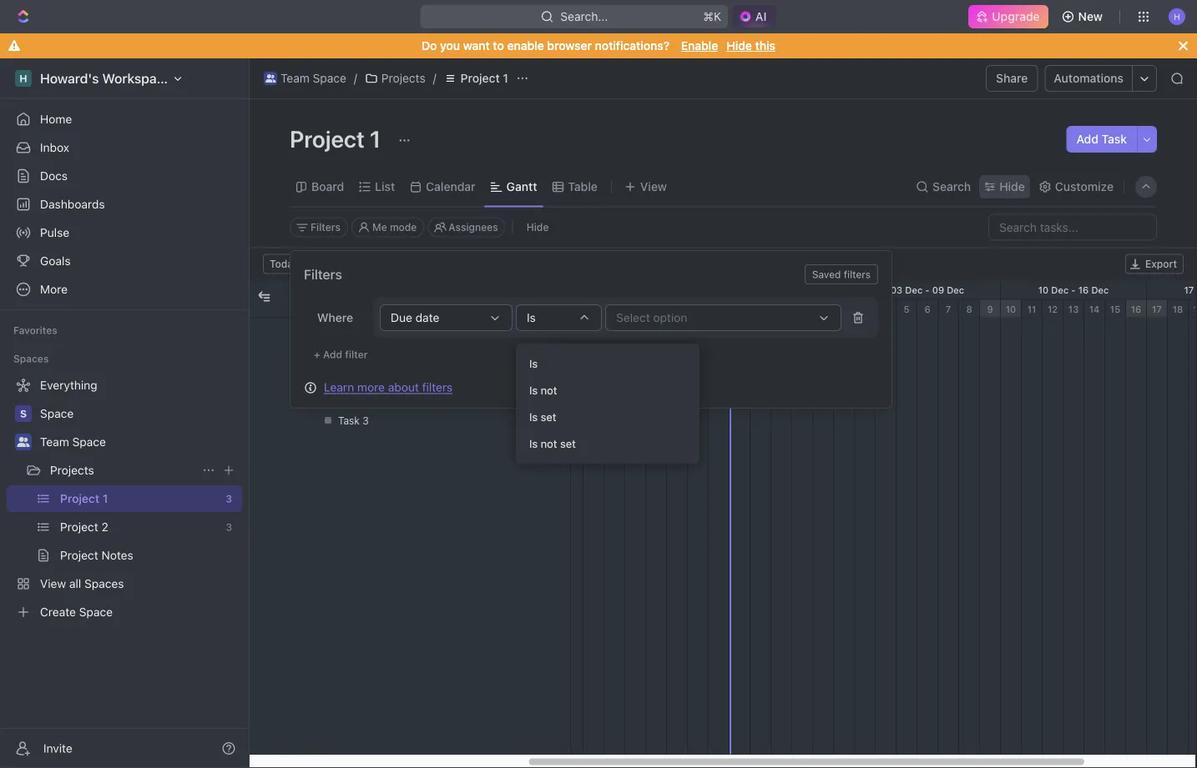 Task type: locate. For each thing, give the bounding box(es) containing it.
1 / from the left
[[354, 71, 357, 85]]

0 horizontal spatial -
[[779, 285, 784, 296]]

1 horizontal spatial filters
[[844, 269, 871, 281]]

10
[[1038, 285, 1049, 296], [1006, 304, 1016, 315]]

0 vertical spatial team
[[281, 71, 310, 85]]

14 element
[[1084, 300, 1105, 318]]

0 horizontal spatial 19 element
[[563, 300, 584, 318]]

1 vertical spatial 2
[[362, 386, 369, 397]]

02
[[786, 285, 798, 296]]

1 vertical spatial projects link
[[50, 458, 195, 484]]

1 horizontal spatial 2
[[841, 304, 847, 315]]

user group image
[[265, 74, 276, 83]]

2 vertical spatial hide
[[526, 222, 549, 233]]

0 horizontal spatial 16
[[1078, 285, 1089, 296]]

today down 27 element
[[734, 322, 758, 331]]

dec right 09
[[947, 285, 964, 296]]

project 1
[[461, 71, 508, 85], [290, 125, 386, 152], [331, 327, 373, 339]]

2 dec from the left
[[905, 285, 923, 296]]

1 dec from the left
[[801, 285, 818, 296]]

2 not from the top
[[541, 438, 557, 450]]

space right user group icon
[[313, 71, 346, 85]]

1 vertical spatial project
[[290, 125, 365, 152]]

0 vertical spatial today
[[270, 258, 299, 270]]

0 vertical spatial 16
[[1078, 285, 1089, 296]]

is up is not
[[529, 358, 538, 370]]

1 vertical spatial 10
[[1006, 304, 1016, 315]]

1 horizontal spatial 19 element
[[1189, 300, 1197, 318]]

2 ‎task from the top
[[338, 386, 360, 397]]

26 left nov
[[745, 285, 757, 296]]

home link
[[7, 106, 242, 133]]

projects link
[[361, 68, 430, 88], [50, 458, 195, 484]]

new
[[1078, 10, 1103, 23]]

project up board
[[290, 125, 365, 152]]

is down is set
[[529, 438, 538, 450]]

today
[[270, 258, 299, 270], [734, 322, 758, 331]]

7
[[946, 304, 951, 315]]

table link
[[565, 175, 598, 199]]

3 left 4
[[862, 304, 868, 315]]

- up 13 at right top
[[1071, 285, 1076, 296]]

project 1 up filter
[[331, 327, 373, 339]]

1 vertical spatial not
[[541, 438, 557, 450]]

29 element
[[771, 300, 792, 318]]

2 / from the left
[[433, 71, 436, 85]]

0 horizontal spatial 3
[[362, 415, 369, 427]]

favorites button
[[7, 321, 64, 341]]

sidebar navigation
[[0, 58, 250, 769]]

search
[[933, 180, 971, 194]]

0 vertical spatial filters
[[844, 269, 871, 281]]

10 up 12
[[1038, 285, 1049, 296]]

 image
[[550, 294, 562, 306]]

5
[[904, 304, 910, 315]]

task inside "cell"
[[338, 415, 360, 427]]

0 vertical spatial team space
[[281, 71, 346, 85]]

project 1 up board
[[290, 125, 386, 152]]

1 vertical spatial add
[[323, 349, 342, 361]]

automations button
[[1046, 66, 1132, 91]]

0 horizontal spatial 26
[[713, 304, 725, 315]]

0 vertical spatial task
[[1102, 132, 1127, 146]]

2 right learn
[[362, 386, 369, 397]]

28
[[755, 304, 766, 315]]

assignees button
[[428, 217, 506, 238]]

+ add filter
[[314, 349, 368, 361]]

upgrade
[[992, 10, 1040, 23]]

1 horizontal spatial 26
[[745, 285, 757, 296]]

not for is not
[[541, 384, 557, 397]]

where
[[317, 311, 353, 325]]

upgrade link
[[969, 5, 1048, 28]]

is down is not
[[529, 411, 538, 424]]

0 horizontal spatial projects link
[[50, 458, 195, 484]]

10 element
[[1001, 300, 1022, 318]]

team space right user group icon
[[281, 71, 346, 85]]

2 vertical spatial project 1
[[331, 327, 373, 339]]

is up is set
[[529, 384, 538, 397]]

1 not from the top
[[541, 384, 557, 397]]

dec up 14 element
[[1091, 285, 1109, 296]]

22
[[630, 304, 641, 315]]

you
[[440, 39, 460, 53]]

 image inside column header
[[550, 294, 562, 306]]

3 down ‎task 2
[[362, 415, 369, 427]]

is left 19
[[527, 311, 536, 325]]

- inside 03 dec - 09 dec element
[[925, 285, 930, 296]]

16 right 15 element
[[1131, 304, 1142, 315]]

want
[[463, 39, 490, 53]]

1 horizontal spatial set
[[560, 438, 576, 450]]

goals
[[40, 254, 71, 268]]

- inside 10 dec - 16 dec element
[[1071, 285, 1076, 296]]

1 vertical spatial team
[[40, 435, 69, 449]]

16
[[1078, 285, 1089, 296], [1131, 304, 1142, 315]]

enable
[[681, 39, 718, 53]]

1 horizontal spatial projects link
[[361, 68, 430, 88]]

gantt
[[506, 180, 537, 194]]

2 horizontal spatial hide
[[1000, 180, 1025, 194]]

3 dec from the left
[[947, 285, 964, 296]]

- inside 26 nov - 02 dec element
[[779, 285, 784, 296]]

1 horizontal spatial task
[[1102, 132, 1127, 146]]

column header
[[250, 281, 275, 318], [275, 281, 300, 318], [517, 281, 542, 318], [542, 281, 570, 318]]

0 vertical spatial add
[[1077, 132, 1099, 146]]

task
[[1102, 132, 1127, 146], [338, 415, 360, 427]]

not up is set
[[541, 384, 557, 397]]

‎task up learn
[[338, 356, 360, 368]]

learn more about filters
[[324, 381, 453, 394]]

26 inside 26 element
[[713, 304, 725, 315]]

add
[[1077, 132, 1099, 146], [323, 349, 342, 361]]

saved
[[812, 269, 841, 281]]

spaces
[[13, 353, 49, 365]]

- for 02
[[779, 285, 784, 296]]

hide left this
[[727, 39, 752, 53]]

0 vertical spatial hide
[[727, 39, 752, 53]]

add right +
[[323, 349, 342, 361]]

filters right the saved
[[844, 269, 871, 281]]

inbox link
[[7, 134, 242, 161]]

23
[[650, 304, 662, 315]]

4
[[883, 304, 889, 315]]

19 element
[[563, 300, 584, 318], [1189, 300, 1197, 318]]

filters right about
[[422, 381, 453, 394]]

0 horizontal spatial today
[[270, 258, 299, 270]]

team right user group icon
[[281, 71, 310, 85]]

19 element left 20
[[563, 300, 584, 318]]

1 vertical spatial 17
[[1152, 304, 1162, 315]]

21
[[609, 304, 620, 315]]

1 horizontal spatial -
[[925, 285, 930, 296]]

1 vertical spatial team space link
[[40, 429, 239, 456]]

0 horizontal spatial team
[[40, 435, 69, 449]]

1 horizontal spatial add
[[1077, 132, 1099, 146]]

dec for 03 dec - 09 dec
[[947, 285, 964, 296]]

16 up 13 element
[[1078, 285, 1089, 296]]

0 vertical spatial 2
[[841, 304, 847, 315]]

space right user group image
[[72, 435, 106, 449]]

1 horizontal spatial team
[[281, 71, 310, 85]]

hide inside button
[[526, 222, 549, 233]]

0 horizontal spatial space
[[72, 435, 106, 449]]

10 dec - 16 dec element
[[1001, 281, 1147, 299]]

space
[[313, 71, 346, 85], [72, 435, 106, 449]]

2
[[841, 304, 847, 315], [362, 386, 369, 397]]

0 horizontal spatial projects
[[50, 464, 94, 478]]

1 horizontal spatial today
[[734, 322, 758, 331]]

10 for 10
[[1006, 304, 1016, 315]]

task 3 row
[[250, 406, 570, 435]]

2 column header from the left
[[275, 281, 300, 318]]

row group
[[250, 318, 570, 755]]

‎task
[[338, 356, 360, 368], [338, 386, 360, 397]]

0 vertical spatial project 1
[[461, 71, 508, 85]]

26 nov - 02 dec
[[745, 285, 818, 296]]

0 vertical spatial 10
[[1038, 285, 1049, 296]]

team space link inside tree
[[40, 429, 239, 456]]

0 horizontal spatial hide
[[526, 222, 549, 233]]

17 for 17
[[1152, 304, 1162, 315]]

‎task inside the to do 
 
 
 
 
 ‎task 1 cell
[[338, 356, 360, 368]]

4 dec from the left
[[1051, 285, 1069, 296]]

10 for 10 dec - 16 dec
[[1038, 285, 1049, 296]]

hide inside dropdown button
[[1000, 180, 1025, 194]]

1 horizontal spatial hide
[[727, 39, 752, 53]]

to do 
 
 
 
 
 ‎task 1 cell
[[300, 348, 517, 377]]

3 - from the left
[[1071, 285, 1076, 296]]

23 element
[[646, 300, 667, 318]]

0 vertical spatial 26
[[745, 285, 757, 296]]

1 horizontal spatial projects
[[381, 71, 425, 85]]

hide right search at top
[[1000, 180, 1025, 194]]

26 inside 26 nov - 02 dec element
[[745, 285, 757, 296]]

2 - from the left
[[925, 285, 930, 296]]

19 element right '18'
[[1189, 300, 1197, 318]]

0 vertical spatial projects
[[381, 71, 425, 85]]

tree
[[7, 372, 242, 626]]

1 vertical spatial task
[[338, 415, 360, 427]]

1 ‎task from the top
[[338, 356, 360, 368]]

not down is set
[[541, 438, 557, 450]]

17 left d
[[1184, 285, 1194, 296]]

project 1 down want
[[461, 71, 508, 85]]

19 nov - 25 nov element
[[563, 281, 709, 299]]

2 vertical spatial project
[[331, 327, 366, 339]]

17 right 16 element
[[1152, 304, 1162, 315]]

team right user group image
[[40, 435, 69, 449]]

1 vertical spatial 16
[[1131, 304, 1142, 315]]

task 3
[[338, 415, 369, 427]]

team space right user group image
[[40, 435, 106, 449]]

tree containing team space
[[7, 372, 242, 626]]

1 vertical spatial hide
[[1000, 180, 1025, 194]]

dec right 02
[[801, 285, 818, 296]]

25 element
[[688, 300, 709, 318]]

0 horizontal spatial /
[[354, 71, 357, 85]]

26 element
[[709, 300, 730, 318]]

1 horizontal spatial 10
[[1038, 285, 1049, 296]]

1 vertical spatial 3
[[362, 415, 369, 427]]

1 vertical spatial space
[[72, 435, 106, 449]]

customize button
[[1033, 175, 1119, 199]]

17
[[1184, 285, 1194, 296], [1152, 304, 1162, 315]]

12 element
[[1043, 300, 1064, 318]]

0 horizontal spatial 2
[[362, 386, 369, 397]]

20
[[588, 304, 599, 315]]

8
[[966, 304, 972, 315]]

2 inside cell
[[362, 386, 369, 397]]

filter
[[345, 349, 368, 361]]

project down want
[[461, 71, 500, 85]]

hide down gantt at the left top of the page
[[526, 222, 549, 233]]

26 right 25 element
[[713, 304, 725, 315]]

docs link
[[7, 163, 242, 190]]

team inside tree
[[40, 435, 69, 449]]

0 horizontal spatial 17
[[1152, 304, 1162, 315]]

tree grid
[[250, 281, 570, 755]]

‎task for ‎task 2
[[338, 386, 360, 397]]

0 horizontal spatial add
[[323, 349, 342, 361]]

1 vertical spatial today
[[734, 322, 758, 331]]

0 vertical spatial ‎task
[[338, 356, 360, 368]]

1 horizontal spatial space
[[313, 71, 346, 85]]

is for is not
[[529, 384, 538, 397]]

row group containing project 1
[[250, 318, 570, 755]]

‎task inside to do 
 
 
 
 
 ‎task 2 cell
[[338, 386, 360, 397]]

export button
[[1125, 254, 1184, 274]]

1 horizontal spatial team space
[[281, 71, 346, 85]]

0 horizontal spatial team space link
[[40, 429, 239, 456]]

export
[[1145, 258, 1177, 270]]

15 element
[[1105, 300, 1126, 318]]

1 horizontal spatial 16
[[1131, 304, 1142, 315]]

- left 09
[[925, 285, 930, 296]]

hide
[[727, 39, 752, 53], [1000, 180, 1025, 194], [526, 222, 549, 233]]

18
[[1173, 304, 1183, 315]]

0 vertical spatial 17
[[1184, 285, 1194, 296]]

task down ‎task 2
[[338, 415, 360, 427]]

dec
[[801, 285, 818, 296], [905, 285, 923, 296], [947, 285, 964, 296], [1051, 285, 1069, 296], [1091, 285, 1109, 296]]

0 vertical spatial team space link
[[260, 68, 351, 88]]

filters
[[844, 269, 871, 281], [422, 381, 453, 394]]

0 horizontal spatial task
[[338, 415, 360, 427]]

5 dec from the left
[[1091, 285, 1109, 296]]

project down where
[[331, 327, 366, 339]]

hide button
[[979, 175, 1030, 199]]

0 vertical spatial not
[[541, 384, 557, 397]]

more
[[357, 381, 385, 394]]

13
[[1068, 304, 1079, 315]]

1 vertical spatial ‎task
[[338, 386, 360, 397]]

1 vertical spatial projects
[[50, 464, 94, 478]]

dec right 03 in the right of the page
[[905, 285, 923, 296]]

1 horizontal spatial 3
[[862, 304, 868, 315]]

10 left 11
[[1006, 304, 1016, 315]]

- for 09
[[925, 285, 930, 296]]

dec for 10 dec - 16 dec
[[1091, 285, 1109, 296]]

26
[[745, 285, 757, 296], [713, 304, 725, 315]]

0 horizontal spatial set
[[541, 411, 556, 424]]

1 horizontal spatial 17
[[1184, 285, 1194, 296]]

0 vertical spatial project
[[461, 71, 500, 85]]

task up customize
[[1102, 132, 1127, 146]]

2 horizontal spatial -
[[1071, 285, 1076, 296]]

add up customize
[[1077, 132, 1099, 146]]

add task
[[1077, 132, 1127, 146]]

1 vertical spatial 26
[[713, 304, 725, 315]]

projects
[[381, 71, 425, 85], [50, 464, 94, 478]]

1
[[503, 71, 508, 85], [370, 125, 381, 152], [821, 304, 825, 315], [369, 327, 373, 339], [362, 356, 367, 368]]

24 element
[[667, 300, 688, 318]]

today down filters dropdown button
[[270, 258, 299, 270]]

2 down "saved filters"
[[841, 304, 847, 315]]

1 vertical spatial team space
[[40, 435, 106, 449]]

row
[[250, 281, 570, 318]]

0 horizontal spatial 10
[[1006, 304, 1016, 315]]

 image
[[258, 291, 270, 303]]

1 - from the left
[[779, 285, 784, 296]]

0 horizontal spatial team space
[[40, 435, 106, 449]]

03
[[891, 285, 903, 296]]

1 horizontal spatial /
[[433, 71, 436, 85]]

‎task down '‎task 1'
[[338, 386, 360, 397]]

1 vertical spatial filters
[[422, 381, 453, 394]]

is set
[[529, 411, 556, 424]]

- left 02
[[779, 285, 784, 296]]

add inside 'button'
[[1077, 132, 1099, 146]]

1 19 element from the left
[[563, 300, 584, 318]]

dec up 12 element
[[1051, 285, 1069, 296]]



Task type: vqa. For each thing, say whether or not it's contained in the screenshot.
Assigned to the top
no



Task type: describe. For each thing, give the bounding box(es) containing it.
board link
[[308, 175, 344, 199]]

28 element
[[751, 300, 771, 318]]

is for is set
[[529, 411, 538, 424]]

this
[[755, 39, 776, 53]]

to
[[493, 39, 504, 53]]

filters button
[[290, 217, 348, 238]]

29
[[776, 304, 787, 315]]

30 element
[[792, 300, 813, 318]]

pulse
[[40, 226, 69, 240]]

18 element
[[1168, 300, 1189, 318]]

filters
[[311, 222, 341, 233]]

nov
[[759, 285, 777, 296]]

1 horizontal spatial team space link
[[260, 68, 351, 88]]

‎task for ‎task 1
[[338, 356, 360, 368]]

‎task 1 row
[[250, 348, 570, 377]]

list link
[[372, 175, 395, 199]]

gantt link
[[503, 175, 537, 199]]

project 1 inside cell
[[331, 327, 373, 339]]

to do 
 
 
 
 
 task 3 cell
[[300, 406, 517, 435]]

customize
[[1055, 180, 1114, 194]]

0 vertical spatial 3
[[862, 304, 868, 315]]

16 inside 16 element
[[1131, 304, 1142, 315]]

list
[[375, 180, 395, 194]]

13 element
[[1064, 300, 1084, 318]]

hide button
[[520, 217, 555, 238]]

home
[[40, 112, 72, 126]]

15
[[1110, 304, 1121, 315]]

is not
[[529, 384, 557, 397]]

search button
[[911, 175, 976, 199]]

not for is not set
[[541, 438, 557, 450]]

19
[[567, 304, 578, 315]]

assignees
[[449, 222, 498, 233]]

17 dec - 23 dec element
[[1147, 281, 1197, 299]]

25
[[692, 304, 704, 315]]

17 d
[[1184, 285, 1197, 296]]

calendar link
[[423, 175, 476, 199]]

dashboards link
[[7, 191, 242, 218]]

d
[[1197, 285, 1197, 296]]

+
[[314, 349, 320, 361]]

20 element
[[584, 300, 604, 318]]

project inside cell
[[331, 327, 366, 339]]

16 inside 10 dec - 16 dec element
[[1078, 285, 1089, 296]]

- for 16
[[1071, 285, 1076, 296]]

project 1 cell
[[300, 318, 517, 348]]

saved filters
[[812, 269, 871, 281]]

project 1 link
[[440, 68, 513, 88]]

share button
[[986, 65, 1038, 92]]

27 element
[[730, 300, 751, 318]]

21 element
[[604, 300, 625, 318]]

pulse link
[[7, 220, 242, 246]]

‎task 2
[[338, 386, 369, 397]]

team space inside tree
[[40, 435, 106, 449]]

board
[[311, 180, 344, 194]]

browser
[[547, 39, 592, 53]]

⌘k
[[703, 10, 721, 23]]

table
[[568, 180, 598, 194]]

is button
[[516, 305, 602, 331]]

docs
[[40, 169, 68, 183]]

dec for 26 nov - 02 dec
[[801, 285, 818, 296]]

inbox
[[40, 141, 69, 154]]

is for is not set
[[529, 438, 538, 450]]

22 element
[[625, 300, 646, 318]]

03 dec - 09 dec element
[[855, 281, 1001, 299]]

14
[[1089, 304, 1100, 315]]

automations
[[1054, 71, 1124, 85]]

0 vertical spatial set
[[541, 411, 556, 424]]

17 element
[[1147, 300, 1168, 318]]

6
[[924, 304, 931, 315]]

‎task 2 row
[[250, 377, 570, 406]]

12
[[1048, 304, 1058, 315]]

1 column header from the left
[[250, 281, 275, 318]]

19 element containing 19
[[563, 300, 584, 318]]

11 element
[[1022, 300, 1043, 318]]

27
[[734, 304, 745, 315]]

to do 
 
 
 
 
 ‎task 2 cell
[[300, 377, 517, 406]]

03 dec - 09 dec
[[891, 285, 964, 296]]

1 vertical spatial project 1
[[290, 125, 386, 152]]

share
[[996, 71, 1028, 85]]

4 column header from the left
[[542, 281, 570, 318]]

do you want to enable browser notifications? enable hide this
[[422, 39, 776, 53]]

user group image
[[17, 437, 30, 447]]

do
[[422, 39, 437, 53]]

enable
[[507, 39, 544, 53]]

11
[[1027, 304, 1036, 315]]

26 for 26
[[713, 304, 725, 315]]

0 horizontal spatial filters
[[422, 381, 453, 394]]

3 column header from the left
[[517, 281, 542, 318]]

0 vertical spatial space
[[313, 71, 346, 85]]

16 element
[[1126, 300, 1147, 318]]

is inside "is" dropdown button
[[527, 311, 536, 325]]

calendar
[[426, 180, 476, 194]]

3 inside "cell"
[[362, 415, 369, 427]]

is not set
[[529, 438, 576, 450]]

goals link
[[7, 248, 242, 275]]

today inside button
[[270, 258, 299, 270]]

add task button
[[1067, 126, 1137, 153]]

26 nov - 02 dec element
[[709, 281, 855, 299]]

notifications?
[[595, 39, 670, 53]]

2 19 element from the left
[[1189, 300, 1197, 318]]

about
[[388, 381, 419, 394]]

favorites
[[13, 325, 57, 336]]

Search tasks... text field
[[989, 215, 1156, 240]]

30
[[796, 304, 808, 315]]

09
[[932, 285, 944, 296]]

0 vertical spatial projects link
[[361, 68, 430, 88]]

name column header
[[300, 281, 517, 318]]

1 vertical spatial set
[[560, 438, 576, 450]]

projects inside tree
[[50, 464, 94, 478]]

26 for 26 nov - 02 dec
[[745, 285, 757, 296]]

learn
[[324, 381, 354, 394]]

learn more about filters link
[[324, 381, 453, 394]]

dashboards
[[40, 197, 105, 211]]

today button
[[263, 254, 305, 274]]

search...
[[560, 10, 608, 23]]

invite
[[43, 742, 72, 756]]

17 for 17 d
[[1184, 285, 1194, 296]]

space inside sidebar navigation
[[72, 435, 106, 449]]

tree inside sidebar navigation
[[7, 372, 242, 626]]

tree grid containing project 1
[[250, 281, 570, 755]]

task inside 'button'
[[1102, 132, 1127, 146]]

project 1 - 0.00% row
[[250, 318, 570, 348]]

‎task 1
[[338, 356, 367, 368]]

new button
[[1055, 3, 1113, 30]]

10 dec - 16 dec
[[1038, 285, 1109, 296]]



